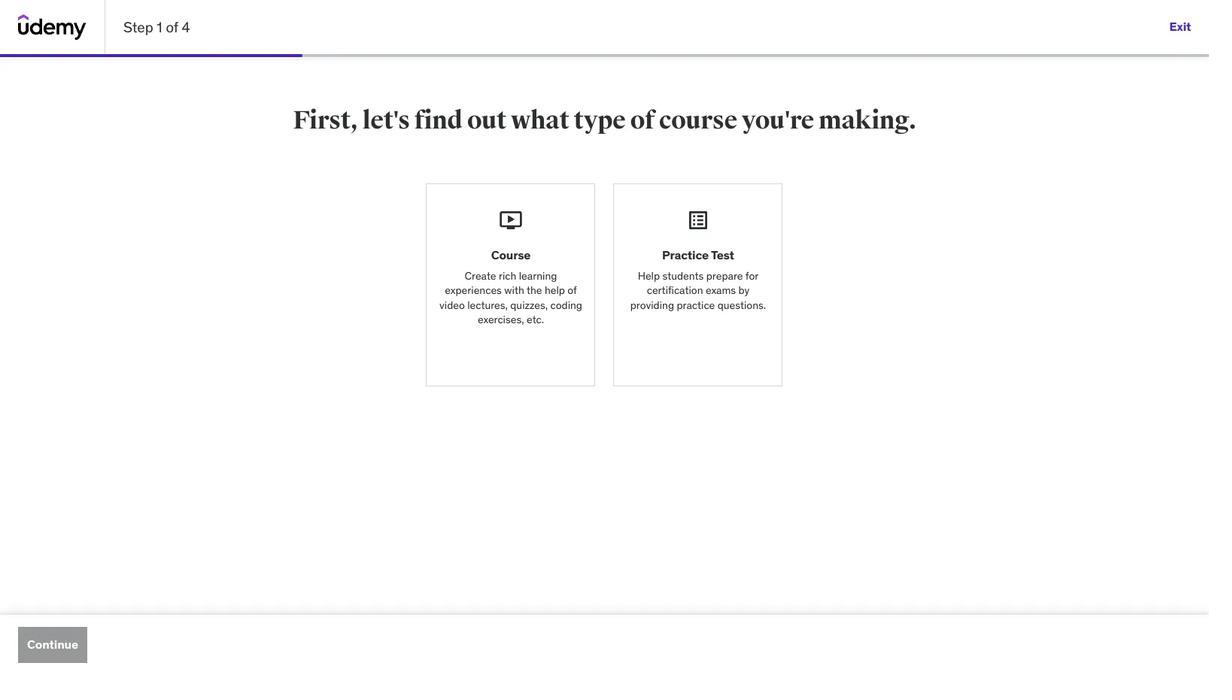 Task type: locate. For each thing, give the bounding box(es) containing it.
quizzes,
[[510, 299, 548, 312]]

step 1 of 4
[[123, 18, 190, 36]]

2 horizontal spatial of
[[630, 105, 654, 136]]

prepare
[[706, 269, 743, 283]]

exit
[[1169, 19, 1191, 34]]

practice
[[662, 248, 709, 263]]

1
[[157, 18, 162, 36]]

of right 1 at the left of page
[[166, 18, 178, 36]]

of
[[166, 18, 178, 36], [630, 105, 654, 136], [568, 284, 577, 297]]

by
[[738, 284, 750, 297]]

lectures,
[[467, 299, 508, 312]]

1 horizontal spatial of
[[568, 284, 577, 297]]

video
[[439, 299, 465, 312]]

experiences
[[445, 284, 502, 297]]

create
[[465, 269, 496, 283]]

0 horizontal spatial of
[[166, 18, 178, 36]]

the
[[527, 284, 542, 297]]

students
[[662, 269, 704, 283]]

step 1 of 4 element
[[0, 54, 302, 57]]

find
[[414, 105, 463, 136]]

exit button
[[1169, 9, 1191, 45]]

step
[[123, 18, 153, 36]]

2 vertical spatial of
[[568, 284, 577, 297]]

0 vertical spatial of
[[166, 18, 178, 36]]

4
[[182, 18, 190, 36]]

of up coding
[[568, 284, 577, 297]]

of right "type"
[[630, 105, 654, 136]]

course create rich learning experiences with the help of video lectures, quizzes, coding exercises, etc.
[[439, 248, 582, 327]]



Task type: vqa. For each thing, say whether or not it's contained in the screenshot.
students
yes



Task type: describe. For each thing, give the bounding box(es) containing it.
practice
[[677, 299, 715, 312]]

out
[[467, 105, 506, 136]]

continue button
[[18, 627, 87, 664]]

let's
[[362, 105, 410, 136]]

rich
[[499, 269, 516, 283]]

test
[[711, 248, 734, 263]]

udemy image
[[18, 14, 87, 40]]

1 vertical spatial of
[[630, 105, 654, 136]]

making.
[[819, 105, 916, 136]]

continue
[[27, 638, 78, 653]]

with
[[504, 284, 524, 297]]

certification
[[647, 284, 703, 297]]

coding
[[550, 299, 582, 312]]

questions.
[[718, 299, 766, 312]]

providing
[[630, 299, 674, 312]]

you're
[[742, 105, 814, 136]]

help
[[545, 284, 565, 297]]

exams
[[706, 284, 736, 297]]

course
[[659, 105, 737, 136]]

etc.
[[527, 313, 544, 327]]

for
[[745, 269, 759, 283]]

first,
[[293, 105, 358, 136]]

what
[[511, 105, 569, 136]]

exercises,
[[478, 313, 524, 327]]

of inside course create rich learning experiences with the help of video lectures, quizzes, coding exercises, etc.
[[568, 284, 577, 297]]

course
[[491, 248, 531, 263]]

help
[[638, 269, 660, 283]]

type
[[574, 105, 626, 136]]

learning
[[519, 269, 557, 283]]

first, let's find out what type of course you're making.
[[293, 105, 916, 136]]

practice test help students prepare for certification exams by providing practice questions.
[[630, 248, 766, 312]]



